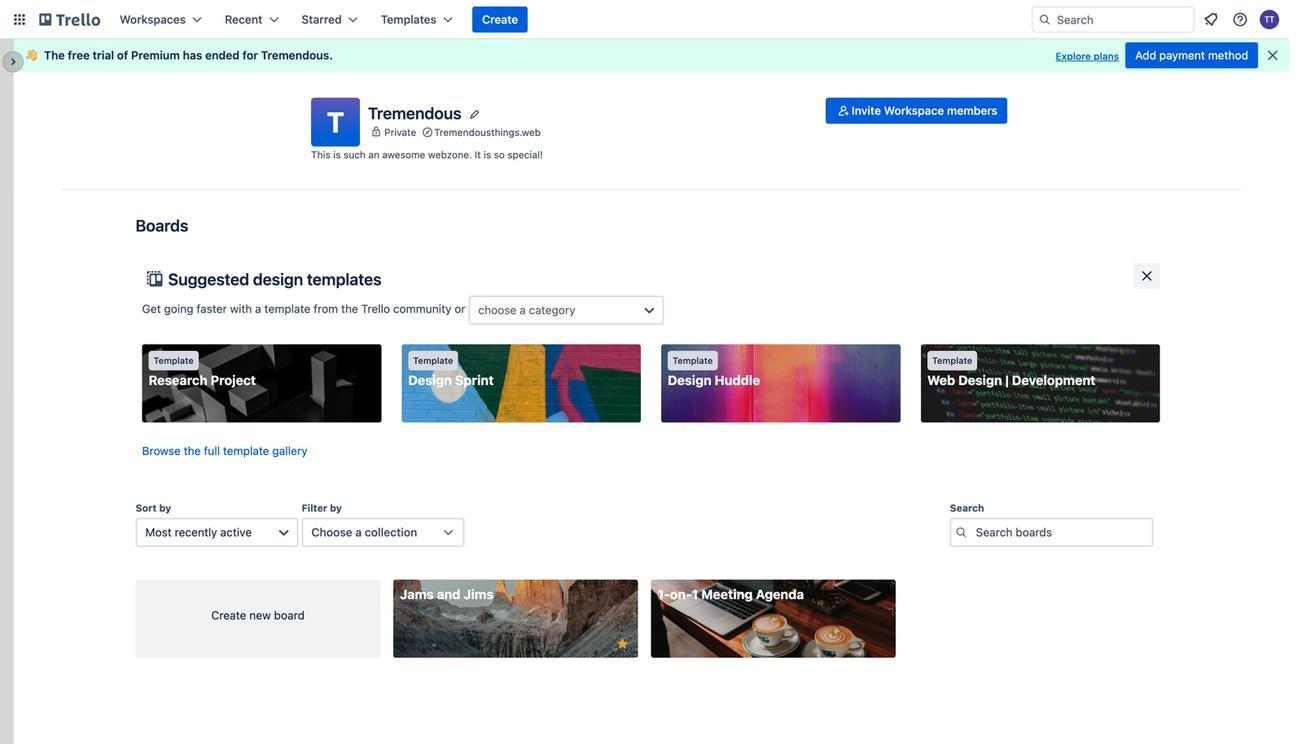 Task type: vqa. For each thing, say whether or not it's contained in the screenshot.
the bottom Create from template… Image
no



Task type: describe. For each thing, give the bounding box(es) containing it.
a for choose a category
[[520, 304, 526, 317]]

such
[[344, 149, 366, 161]]

development
[[1013, 373, 1096, 388]]

create new board
[[211, 609, 305, 623]]

on-
[[670, 587, 692, 603]]

template for design
[[933, 356, 973, 366]]

create for create
[[482, 13, 518, 26]]

browse the full template gallery link
[[142, 445, 308, 458]]

terry turtle (terryturtle) image
[[1261, 10, 1280, 29]]

full
[[204, 445, 220, 458]]

add
[[1136, 48, 1157, 62]]

0 vertical spatial template
[[264, 302, 311, 316]]

.
[[329, 48, 333, 62]]

sort by
[[136, 503, 171, 514]]

category
[[529, 304, 576, 317]]

workspace
[[885, 104, 945, 117]]

templates button
[[371, 7, 463, 33]]

add payment method
[[1136, 48, 1249, 62]]

template for sprint
[[413, 356, 454, 366]]

2 is from the left
[[484, 149, 491, 161]]

recently
[[175, 526, 217, 539]]

browse the full template gallery
[[142, 445, 308, 458]]

invite workspace members
[[852, 104, 998, 117]]

tremendous inside banner
[[261, 48, 329, 62]]

back to home image
[[39, 7, 100, 33]]

workspaces button
[[110, 7, 212, 33]]

design for design huddle
[[668, 373, 712, 388]]

a for choose a collection
[[356, 526, 362, 539]]

the
[[44, 48, 65, 62]]

choose a category
[[479, 304, 576, 317]]

an
[[369, 149, 380, 161]]

trello
[[361, 302, 390, 316]]

community
[[393, 302, 452, 316]]

primary element
[[0, 0, 1290, 39]]

most recently active
[[145, 526, 252, 539]]

browse
[[142, 445, 181, 458]]

sort
[[136, 503, 157, 514]]

search
[[951, 503, 985, 514]]

template design huddle
[[668, 356, 761, 388]]

template for huddle
[[673, 356, 713, 366]]

create for create new board
[[211, 609, 246, 623]]

explore
[[1056, 51, 1092, 62]]

method
[[1209, 48, 1249, 62]]

recent
[[225, 13, 263, 26]]

filter
[[302, 503, 328, 514]]

from
[[314, 302, 338, 316]]

explore plans button
[[1056, 46, 1120, 66]]

by for filter by
[[330, 503, 342, 514]]

most
[[145, 526, 172, 539]]

choose a collection
[[312, 526, 417, 539]]

1-on-1 meeting agenda
[[658, 587, 805, 603]]

plans
[[1094, 51, 1120, 62]]

0 notifications image
[[1202, 10, 1221, 29]]

starred button
[[292, 7, 368, 33]]

suggested
[[168, 270, 249, 289]]

webzone.
[[428, 149, 472, 161]]

design
[[253, 270, 303, 289]]

tremendousthings.web link
[[434, 124, 541, 140]]

jams
[[400, 587, 434, 603]]

design inside template web design | development
[[959, 373, 1003, 388]]

premium
[[131, 48, 180, 62]]

templates
[[381, 13, 437, 26]]

this
[[311, 149, 331, 161]]

create button
[[473, 7, 528, 33]]

members
[[948, 104, 998, 117]]

search image
[[1039, 13, 1052, 26]]

sm image
[[836, 103, 852, 119]]

1
[[692, 587, 699, 603]]

web
[[928, 373, 956, 388]]

free
[[68, 48, 90, 62]]

jims
[[464, 587, 494, 603]]

meeting
[[702, 587, 753, 603]]



Task type: locate. For each thing, give the bounding box(es) containing it.
banner
[[13, 39, 1290, 72]]

1 horizontal spatial by
[[330, 503, 342, 514]]

2 design from the left
[[668, 373, 712, 388]]

design
[[408, 373, 452, 388], [668, 373, 712, 388], [959, 373, 1003, 388]]

template for project
[[154, 356, 194, 366]]

design inside template design huddle
[[668, 373, 712, 388]]

invite workspace members button
[[826, 98, 1008, 124]]

1-
[[658, 587, 670, 603]]

add payment method button
[[1126, 42, 1259, 68]]

the left full
[[184, 445, 201, 458]]

tremendous down starred
[[261, 48, 329, 62]]

workspaces
[[120, 13, 186, 26]]

faster
[[197, 302, 227, 316]]

|
[[1006, 373, 1010, 388]]

boards
[[136, 216, 188, 235]]

sprint
[[455, 373, 494, 388]]

template inside template research project
[[154, 356, 194, 366]]

0 horizontal spatial is
[[334, 149, 341, 161]]

project
[[211, 373, 256, 388]]

collection
[[365, 526, 417, 539]]

template down design
[[264, 302, 311, 316]]

0 horizontal spatial a
[[255, 302, 261, 316]]

0 horizontal spatial design
[[408, 373, 452, 388]]

huddle
[[715, 373, 761, 388]]

is right it
[[484, 149, 491, 161]]

0 vertical spatial tremendous
[[261, 48, 329, 62]]

has
[[183, 48, 202, 62]]

board
[[274, 609, 305, 623]]

active
[[220, 526, 252, 539]]

0 horizontal spatial by
[[159, 503, 171, 514]]

is right this
[[334, 149, 341, 161]]

trial
[[93, 48, 114, 62]]

template inside template web design | development
[[933, 356, 973, 366]]

recent button
[[215, 7, 289, 33]]

3 design from the left
[[959, 373, 1003, 388]]

1 horizontal spatial the
[[341, 302, 358, 316]]

banner containing 👋
[[13, 39, 1290, 72]]

0 vertical spatial create
[[482, 13, 518, 26]]

1 horizontal spatial design
[[668, 373, 712, 388]]

template right full
[[223, 445, 269, 458]]

filter by
[[302, 503, 342, 514]]

get
[[142, 302, 161, 316]]

and
[[437, 587, 461, 603]]

a right the choose
[[356, 526, 362, 539]]

is
[[334, 149, 341, 161], [484, 149, 491, 161]]

private
[[385, 127, 417, 138]]

open information menu image
[[1233, 11, 1249, 28]]

the right from
[[341, 302, 358, 316]]

by right filter
[[330, 503, 342, 514]]

0 horizontal spatial tremendous
[[261, 48, 329, 62]]

choose
[[312, 526, 353, 539]]

3 template from the left
[[673, 356, 713, 366]]

choose
[[479, 304, 517, 317]]

design left huddle
[[668, 373, 712, 388]]

by right sort
[[159, 503, 171, 514]]

t button
[[311, 98, 360, 147]]

template design sprint
[[408, 356, 494, 388]]

2 by from the left
[[330, 503, 342, 514]]

of
[[117, 48, 128, 62]]

design inside template design sprint
[[408, 373, 452, 388]]

👋 the free trial of premium has ended for tremendous .
[[26, 48, 333, 62]]

a right choose
[[520, 304, 526, 317]]

1 vertical spatial the
[[184, 445, 201, 458]]

t
[[327, 105, 344, 139]]

this is such an awesome webzone. it is so special!
[[311, 149, 543, 161]]

explore plans
[[1056, 51, 1120, 62]]

special!
[[508, 149, 543, 161]]

by for sort by
[[159, 503, 171, 514]]

wave image
[[26, 48, 37, 63]]

going
[[164, 302, 194, 316]]

by
[[159, 503, 171, 514], [330, 503, 342, 514]]

jams and jims
[[400, 587, 494, 603]]

1 horizontal spatial a
[[356, 526, 362, 539]]

invite
[[852, 104, 882, 117]]

a right with
[[255, 302, 261, 316]]

suggested design templates
[[168, 270, 382, 289]]

ended
[[205, 48, 240, 62]]

agenda
[[756, 587, 805, 603]]

starred
[[302, 13, 342, 26]]

1 is from the left
[[334, 149, 341, 161]]

click to unstar this board. it will be removed from your starred list. image
[[616, 637, 630, 652]]

0 horizontal spatial create
[[211, 609, 246, 623]]

a inside "choose a collection" button
[[356, 526, 362, 539]]

0 horizontal spatial the
[[184, 445, 201, 458]]

design left sprint
[[408, 373, 452, 388]]

tremendousthings.web
[[434, 127, 541, 138]]

4 template from the left
[[933, 356, 973, 366]]

1 horizontal spatial is
[[484, 149, 491, 161]]

so
[[494, 149, 505, 161]]

template inside template design sprint
[[413, 356, 454, 366]]

design left |
[[959, 373, 1003, 388]]

for
[[243, 48, 258, 62]]

template
[[154, 356, 194, 366], [413, 356, 454, 366], [673, 356, 713, 366], [933, 356, 973, 366]]

Search field
[[1032, 7, 1195, 33]]

template
[[264, 302, 311, 316], [223, 445, 269, 458]]

2 horizontal spatial design
[[959, 373, 1003, 388]]

the
[[341, 302, 358, 316], [184, 445, 201, 458]]

2 horizontal spatial a
[[520, 304, 526, 317]]

template inside template design huddle
[[673, 356, 713, 366]]

1 by from the left
[[159, 503, 171, 514]]

1 vertical spatial create
[[211, 609, 246, 623]]

new
[[249, 609, 271, 623]]

👋
[[26, 48, 37, 62]]

2 template from the left
[[413, 356, 454, 366]]

templates
[[307, 270, 382, 289]]

tremendous up "private"
[[368, 103, 462, 122]]

template web design | development
[[928, 356, 1096, 388]]

1 horizontal spatial tremendous
[[368, 103, 462, 122]]

1 horizontal spatial create
[[482, 13, 518, 26]]

create inside button
[[482, 13, 518, 26]]

gallery
[[272, 445, 308, 458]]

tremendous
[[261, 48, 329, 62], [368, 103, 462, 122]]

1 template from the left
[[154, 356, 194, 366]]

1 vertical spatial template
[[223, 445, 269, 458]]

1 vertical spatial tremendous
[[368, 103, 462, 122]]

choose a collection button
[[302, 518, 465, 548]]

payment
[[1160, 48, 1206, 62]]

a
[[255, 302, 261, 316], [520, 304, 526, 317], [356, 526, 362, 539]]

or
[[455, 302, 466, 316]]

0 vertical spatial the
[[341, 302, 358, 316]]

research
[[149, 373, 208, 388]]

Search text field
[[951, 518, 1154, 548]]

1-on-1 meeting agenda link
[[651, 580, 896, 658]]

get going faster with a template from the trello community or
[[142, 302, 469, 316]]

design for design sprint
[[408, 373, 452, 388]]

1 design from the left
[[408, 373, 452, 388]]

template research project
[[149, 356, 256, 388]]



